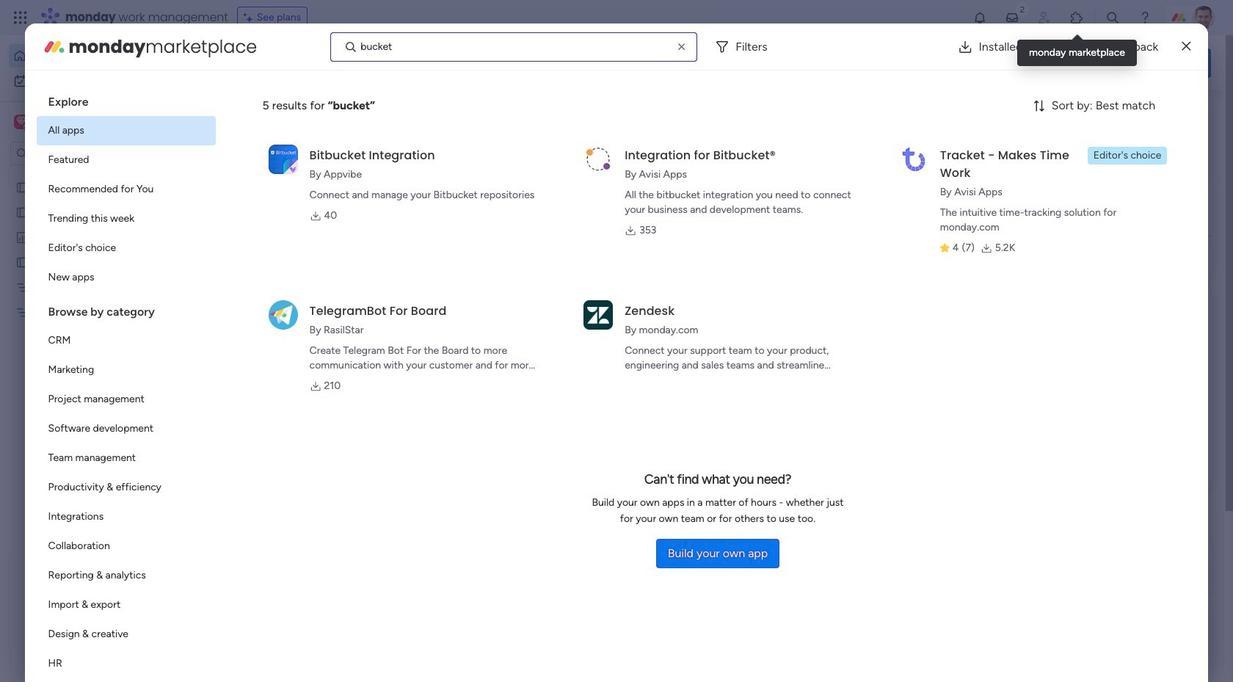 Task type: vqa. For each thing, say whether or not it's contained in the screenshot.
Category
no



Task type: describe. For each thing, give the bounding box(es) containing it.
1 heading from the top
[[36, 82, 216, 116]]

help center element
[[991, 606, 1212, 664]]

workspace image
[[14, 114, 29, 130]]

2 image
[[1016, 1, 1030, 17]]

monday marketplace image
[[42, 35, 66, 58]]

0 vertical spatial dapulse x slim image
[[1183, 38, 1191, 55]]

public dashboard image
[[15, 230, 29, 244]]

1 check circle image from the top
[[1013, 138, 1023, 149]]

1 public board image from the top
[[15, 180, 29, 194]]

getting started element
[[991, 535, 1212, 594]]

v2 user feedback image
[[1003, 55, 1014, 71]]

help image
[[1138, 10, 1153, 25]]

select product image
[[13, 10, 28, 25]]



Task type: locate. For each thing, give the bounding box(es) containing it.
list box
[[36, 82, 216, 682], [0, 171, 187, 522]]

1 vertical spatial public board image
[[15, 205, 29, 219]]

monday marketplace image
[[1070, 10, 1085, 25]]

0 vertical spatial public board image
[[15, 180, 29, 194]]

update feed image
[[1005, 10, 1020, 25]]

3 public board image from the top
[[15, 255, 29, 269]]

notifications image
[[973, 10, 988, 25]]

1 vertical spatial heading
[[36, 292, 216, 326]]

see plans image
[[244, 10, 257, 26]]

workspace selection element
[[14, 113, 123, 132]]

0 vertical spatial check circle image
[[1013, 138, 1023, 149]]

circle o image
[[1013, 213, 1023, 224]]

2 check circle image from the top
[[1013, 157, 1023, 168]]

workspace image
[[16, 114, 26, 130]]

quick search results list box
[[227, 137, 956, 512]]

2 vertical spatial public board image
[[15, 255, 29, 269]]

1 vertical spatial check circle image
[[1013, 157, 1023, 168]]

check circle image
[[1013, 138, 1023, 149], [1013, 157, 1023, 168]]

heading
[[36, 82, 216, 116], [36, 292, 216, 326]]

app logo image
[[268, 144, 298, 174], [584, 144, 613, 174], [899, 144, 929, 174], [268, 300, 298, 330], [584, 300, 613, 330]]

search everything image
[[1106, 10, 1121, 25]]

2 public board image from the top
[[15, 205, 29, 219]]

public board image
[[15, 180, 29, 194], [15, 205, 29, 219], [15, 255, 29, 269]]

Search in workspace field
[[31, 145, 123, 162]]

2 heading from the top
[[36, 292, 216, 326]]

1 vertical spatial dapulse x slim image
[[1190, 106, 1207, 124]]

dapulse x slim image
[[1183, 38, 1191, 55], [1190, 106, 1207, 124]]

option
[[9, 44, 178, 68], [9, 69, 178, 93], [36, 116, 216, 145], [36, 145, 216, 175], [0, 174, 187, 177], [36, 175, 216, 204], [36, 204, 216, 234], [36, 234, 216, 263], [36, 263, 216, 292], [36, 326, 216, 355], [36, 355, 216, 385], [36, 385, 216, 414], [36, 414, 216, 444], [36, 444, 216, 473], [36, 473, 216, 502], [36, 502, 216, 532], [36, 532, 216, 561], [36, 561, 216, 590], [36, 590, 216, 620], [36, 620, 216, 649], [36, 649, 216, 679]]

terry turtle image
[[1193, 6, 1216, 29]]

v2 bolt switch image
[[1118, 55, 1126, 71]]

circle o image
[[1013, 194, 1023, 205]]

0 vertical spatial heading
[[36, 82, 216, 116]]



